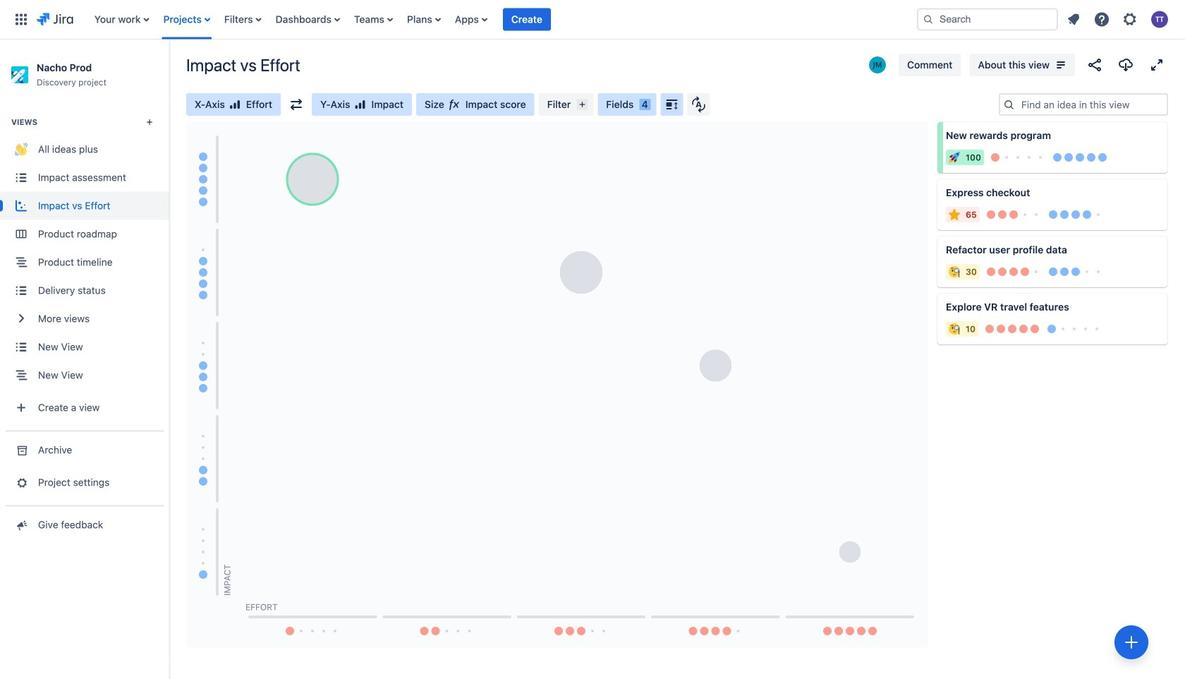 Task type: vqa. For each thing, say whether or not it's contained in the screenshot.
feedback image
yes



Task type: describe. For each thing, give the bounding box(es) containing it.
share image
[[1087, 56, 1104, 73]]

your profile and settings image
[[1152, 11, 1169, 28]]

1 open idea image from the top
[[1151, 122, 1168, 139]]

show description image
[[1053, 56, 1070, 73]]

1 rating image from the left
[[229, 99, 241, 110]]

feedback image
[[14, 518, 29, 532]]

1 open idea image from the top
[[1151, 179, 1168, 196]]

formula image
[[449, 99, 460, 110]]

autosave is enabled image
[[692, 96, 706, 113]]

primary element
[[8, 0, 906, 39]]

expand image
[[1149, 56, 1166, 73]]

:wave: image
[[15, 143, 28, 156]]

Search field
[[918, 8, 1059, 31]]



Task type: locate. For each thing, give the bounding box(es) containing it.
1 horizontal spatial rating image
[[355, 99, 366, 110]]

appswitcher icon image
[[13, 11, 30, 28]]

card layout: compact image
[[664, 96, 681, 113]]

jira image
[[37, 11, 73, 28], [37, 11, 73, 28]]

:face_with_monocle: image
[[949, 323, 961, 335]]

notifications image
[[1066, 11, 1083, 28]]

2 open idea image from the top
[[1151, 236, 1168, 253]]

project settings image
[[14, 475, 29, 489]]

Find an idea in this view field
[[1018, 95, 1167, 114]]

open idea image
[[1151, 122, 1168, 139], [1151, 236, 1168, 253]]

1 vertical spatial open idea image
[[1151, 294, 1168, 311]]

group
[[0, 99, 169, 430]]

open idea image
[[1151, 179, 1168, 196], [1151, 294, 1168, 311]]

0 vertical spatial open idea image
[[1151, 122, 1168, 139]]

export image
[[1118, 56, 1135, 73]]

:wave: image
[[15, 143, 28, 156]]

list item
[[503, 0, 551, 39]]

1 horizontal spatial list
[[1062, 7, 1177, 32]]

2 open idea image from the top
[[1151, 294, 1168, 311]]

None search field
[[918, 8, 1059, 31]]

:rocket: image
[[949, 152, 961, 163], [949, 152, 961, 163]]

switchaxes image
[[291, 99, 302, 110]]

rating image right switchaxes image
[[355, 99, 366, 110]]

current project sidebar image
[[154, 56, 185, 85]]

:face_with_monocle: image
[[949, 266, 961, 277], [949, 266, 961, 277], [949, 323, 961, 335]]

0 horizontal spatial list
[[87, 0, 906, 39]]

search image
[[923, 14, 935, 25]]

rating image left switchaxes image
[[229, 99, 241, 110]]

0 horizontal spatial rating image
[[229, 99, 241, 110]]

help image
[[1094, 11, 1111, 28]]

2 rating image from the left
[[355, 99, 366, 110]]

settings image
[[1122, 11, 1139, 28]]

banner
[[0, 0, 1186, 40]]

list
[[87, 0, 906, 39], [1062, 7, 1177, 32]]

add ideas image
[[1124, 634, 1141, 651]]

:yellow_star: image
[[949, 209, 961, 220], [949, 209, 961, 220]]

rating image
[[229, 99, 241, 110], [355, 99, 366, 110]]

0 vertical spatial open idea image
[[1151, 179, 1168, 196]]

jira product discovery navigation element
[[0, 40, 169, 679]]

1 vertical spatial open idea image
[[1151, 236, 1168, 253]]



